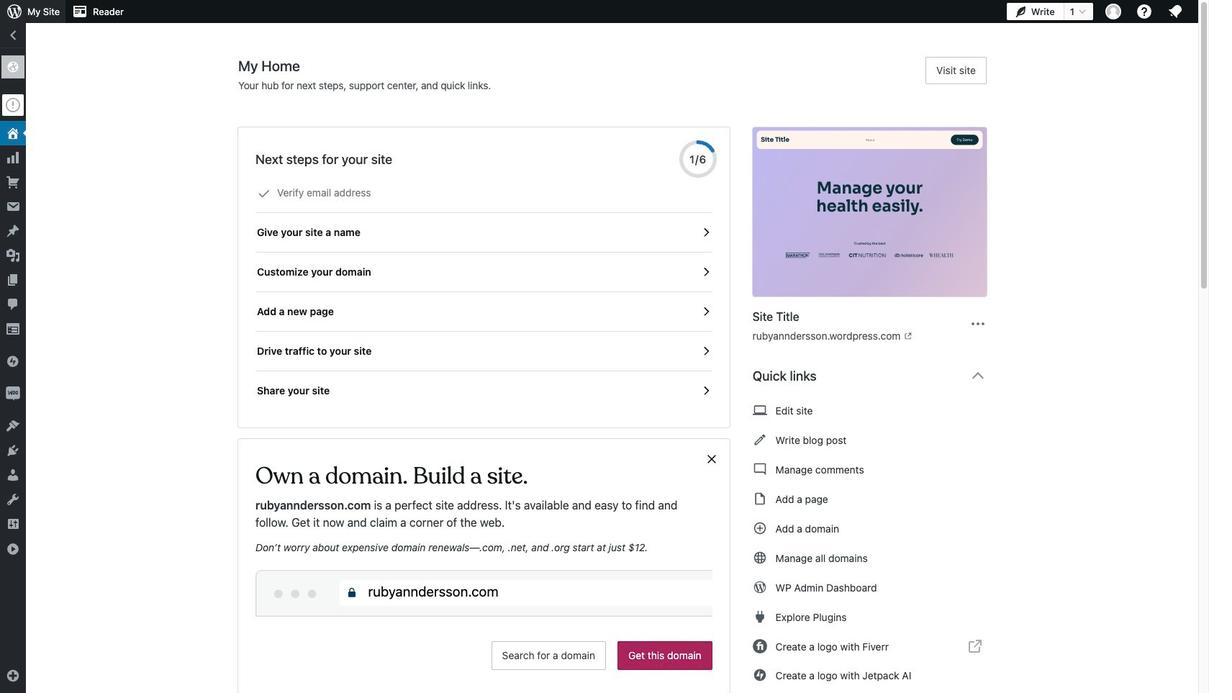 Task type: describe. For each thing, give the bounding box(es) containing it.
my profile image
[[1106, 4, 1122, 19]]

launchpad checklist element
[[256, 174, 713, 410]]

3 task enabled image from the top
[[700, 345, 713, 358]]

edit image
[[753, 431, 767, 449]]

dismiss domain name promotion image
[[705, 451, 718, 468]]

insert_drive_file image
[[753, 490, 767, 508]]

mode_comment image
[[753, 461, 767, 478]]

2 task enabled image from the top
[[700, 305, 713, 318]]



Task type: vqa. For each thing, say whether or not it's contained in the screenshot.
Highest hourly views 0 Image
no



Task type: locate. For each thing, give the bounding box(es) containing it.
task enabled image
[[700, 226, 713, 239], [700, 305, 713, 318], [700, 345, 713, 358], [700, 384, 713, 397]]

1 task enabled image from the top
[[700, 226, 713, 239]]

img image
[[6, 354, 20, 369], [6, 387, 20, 401]]

task enabled image
[[700, 266, 713, 279]]

manage your notifications image
[[1167, 3, 1184, 20]]

help image
[[1136, 3, 1153, 20]]

4 task enabled image from the top
[[700, 384, 713, 397]]

main content
[[238, 57, 999, 693]]

1 img image from the top
[[6, 354, 20, 369]]

0 vertical spatial img image
[[6, 354, 20, 369]]

laptop image
[[753, 402, 767, 419]]

1 vertical spatial img image
[[6, 387, 20, 401]]

2 img image from the top
[[6, 387, 20, 401]]

more options for site site title image
[[970, 315, 987, 332]]

progress bar
[[679, 140, 717, 178]]



